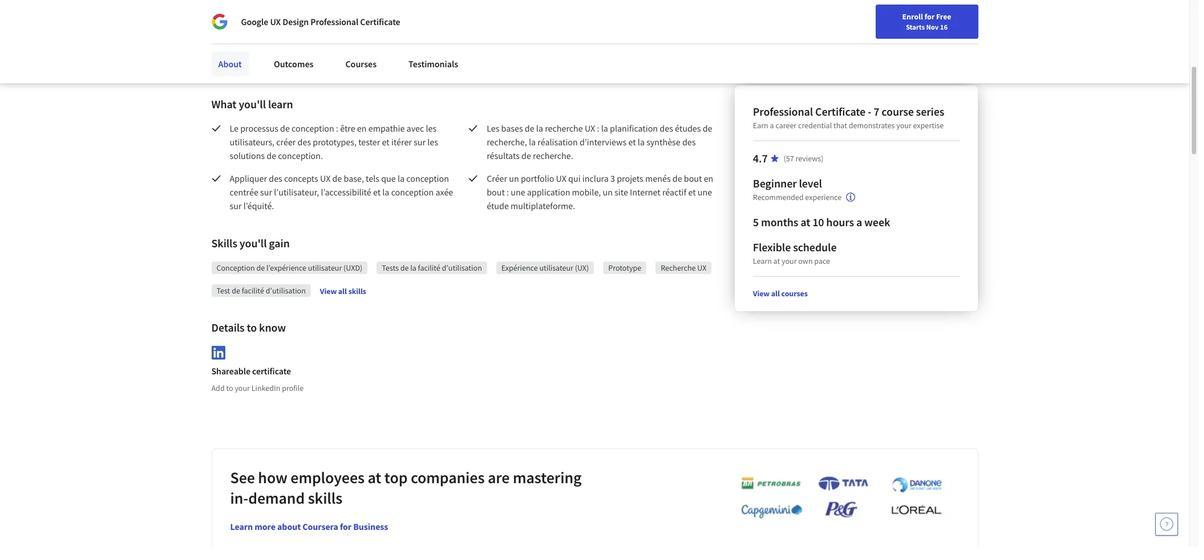 Task type: vqa. For each thing, say whether or not it's contained in the screenshot.
the Banner navigation
no



Task type: describe. For each thing, give the bounding box(es) containing it.
learn inside flexible schedule learn at your own pace
[[753, 256, 772, 267]]

what you'll learn
[[211, 97, 293, 111]]

learn
[[268, 97, 293, 111]]

how
[[258, 468, 288, 488]]

projets
[[617, 173, 644, 184]]

demonstrates
[[849, 120, 895, 131]]

1 vertical spatial conception
[[407, 173, 449, 184]]

view all courses
[[753, 289, 808, 299]]

l'équité.
[[244, 200, 274, 212]]

shareable
[[211, 366, 251, 377]]

la right que
[[398, 173, 405, 184]]

synthèse
[[647, 136, 681, 148]]

at for see how employees at top companies are mastering in-demand skills
[[368, 468, 381, 488]]

ux inside appliquer des concepts ux de base, tels que la conception centrée sur l'utilisateur, l'accessibilité et la conception axée sur l'équité.
[[320, 173, 331, 184]]

tels
[[366, 173, 380, 184]]

tester
[[359, 136, 380, 148]]

hours
[[827, 215, 855, 229]]

4.7
[[753, 151, 768, 166]]

0 vertical spatial les
[[426, 123, 437, 134]]

(ux)
[[575, 263, 589, 273]]

1 vertical spatial les
[[428, 136, 438, 148]]

own
[[799, 256, 813, 267]]

1 testimonials link from the top
[[402, 45, 465, 70]]

(57
[[784, 154, 794, 164]]

see
[[230, 468, 255, 488]]

1 vertical spatial a
[[857, 215, 863, 229]]

2 utilisateur from the left
[[540, 263, 574, 273]]

des down études on the right top of page
[[683, 136, 696, 148]]

itérer
[[392, 136, 412, 148]]

application
[[527, 187, 570, 198]]

about for "about" link associated with 2nd testimonials link from the bottom
[[218, 52, 242, 63]]

see how employees at top companies are mastering in-demand skills
[[230, 468, 582, 509]]

menés
[[646, 173, 671, 184]]

find your new career link
[[868, 11, 951, 26]]

enroll for free starts nov 16
[[903, 11, 952, 31]]

to for know
[[247, 321, 257, 335]]

réalisation
[[538, 136, 578, 148]]

professional certificate - 7 course series earn a career credential that demonstrates your expertise
[[753, 104, 945, 131]]

schedule
[[793, 240, 837, 255]]

learn more about coursera for business
[[230, 522, 388, 533]]

1 vertical spatial un
[[603, 187, 613, 198]]

courses link for 2nd testimonials link from the top of the page
[[339, 51, 384, 76]]

1 vertical spatial d'utilisation
[[266, 286, 306, 296]]

starts
[[906, 22, 925, 31]]

about
[[277, 522, 301, 533]]

-
[[868, 104, 872, 119]]

de right 'résultats'
[[522, 150, 531, 162]]

career
[[923, 13, 945, 23]]

you'll for what
[[239, 97, 266, 111]]

what
[[211, 97, 237, 111]]

solutions
[[230, 150, 265, 162]]

études
[[675, 123, 701, 134]]

linkedin
[[252, 383, 280, 394]]

skills
[[211, 236, 237, 251]]

test de facilité d'utilisation
[[217, 286, 306, 296]]

3
[[611, 173, 615, 184]]

about link for 2nd testimonials link from the top of the page
[[211, 51, 249, 76]]

find your new career
[[873, 13, 945, 23]]

des up synthèse
[[660, 123, 673, 134]]

ux left design
[[270, 16, 281, 27]]

english button
[[951, 0, 1019, 37]]

l'utilisateur,
[[274, 187, 319, 198]]

(57 reviews)
[[784, 154, 824, 164]]

de inside appliquer des concepts ux de base, tels que la conception centrée sur l'utilisateur, l'accessibilité et la conception axée sur l'équité.
[[333, 173, 342, 184]]

2 vertical spatial conception
[[391, 187, 434, 198]]

7
[[874, 104, 880, 119]]

courses for 2nd testimonials link from the top of the page
[[346, 58, 377, 70]]

more
[[255, 522, 276, 533]]

l'expérience
[[267, 263, 307, 273]]

business
[[353, 522, 388, 533]]

google ux design professional certificate
[[241, 16, 400, 27]]

5 months at 10 hours a week
[[753, 215, 891, 229]]

de down utilisateurs,
[[267, 150, 276, 162]]

are
[[488, 468, 510, 488]]

(uxd)
[[344, 263, 363, 273]]

les bases de la recherche ux : la planification des études de recherche, la réalisation d'interviews et la synthèse des résultats de recherche.
[[487, 123, 714, 162]]

multiplateforme.
[[511, 200, 576, 212]]

et inside the le processus de conception : être en empathie avec les utilisateurs, créer des prototypes, tester et itérer sur les solutions de conception.
[[382, 136, 390, 148]]

ux inside les bases de la recherche ux : la planification des études de recherche, la réalisation d'interviews et la synthèse des résultats de recherche.
[[585, 123, 596, 134]]

2 testimonials link from the top
[[402, 51, 465, 76]]

centrée
[[230, 187, 258, 198]]

1 horizontal spatial facilité
[[418, 263, 441, 273]]

2 testimonials from the top
[[409, 58, 458, 70]]

skills inside see how employees at top companies are mastering in-demand skills
[[308, 488, 343, 509]]

tests
[[382, 263, 399, 273]]

credential
[[799, 120, 832, 131]]

mobile,
[[572, 187, 601, 198]]

de right test
[[232, 286, 240, 296]]

créer un portfolio ux qui inclura 3 projets menés de bout en bout : une application mobile, un site internet réactif et une étude multiplateforme.
[[487, 173, 715, 212]]

2 horizontal spatial at
[[801, 215, 811, 229]]

add
[[211, 383, 225, 394]]

experience
[[806, 193, 842, 203]]

la down que
[[383, 187, 390, 198]]

10
[[813, 215, 824, 229]]

les
[[487, 123, 500, 134]]

your inside flexible schedule learn at your own pace
[[782, 256, 797, 267]]

design
[[283, 16, 309, 27]]

new
[[906, 13, 921, 23]]

coursera
[[303, 522, 338, 533]]

google
[[241, 16, 268, 27]]

view all courses link
[[753, 289, 808, 299]]

beginner level
[[753, 176, 822, 191]]

courses link for 2nd testimonials link from the bottom
[[339, 45, 384, 70]]

ux inside 'créer un portfolio ux qui inclura 3 projets menés de bout en bout : une application mobile, un site internet réactif et une étude multiplateforme.'
[[556, 173, 567, 184]]

view all skills button
[[320, 286, 366, 297]]

recherche ux
[[661, 263, 707, 273]]

de up test de facilité d'utilisation
[[257, 263, 265, 273]]

flexible schedule learn at your own pace
[[753, 240, 837, 267]]

all for skills
[[338, 286, 347, 297]]

week
[[865, 215, 891, 229]]

free
[[937, 11, 952, 22]]

google image
[[211, 14, 227, 30]]

courses for 2nd testimonials link from the bottom
[[346, 52, 377, 63]]

1 une from the left
[[511, 187, 525, 198]]

test
[[217, 286, 230, 296]]

5
[[753, 215, 759, 229]]

conception.
[[278, 150, 323, 162]]

16
[[941, 22, 948, 31]]

créer
[[276, 136, 296, 148]]

gain
[[269, 236, 290, 251]]

en inside 'créer un portfolio ux qui inclura 3 projets menés de bout en bout : une application mobile, un site internet réactif et une étude multiplateforme.'
[[704, 173, 714, 184]]

de right bases
[[525, 123, 535, 134]]



Task type: locate. For each thing, give the bounding box(es) containing it.
d'interviews
[[580, 136, 627, 148]]

et down bout
[[689, 187, 696, 198]]

2 outcomes from the top
[[274, 58, 314, 70]]

that
[[834, 120, 848, 131]]

d'utilisation
[[442, 263, 482, 273], [266, 286, 306, 296]]

all
[[338, 286, 347, 297], [772, 289, 780, 299]]

avec
[[407, 123, 424, 134]]

et down planification
[[629, 136, 636, 148]]

des inside appliquer des concepts ux de base, tels que la conception centrée sur l'utilisateur, l'accessibilité et la conception axée sur l'équité.
[[269, 173, 282, 184]]

1 vertical spatial for
[[340, 522, 352, 533]]

skills inside button
[[349, 286, 366, 297]]

axée
[[436, 187, 453, 198]]

your down shareable certificate
[[235, 383, 250, 394]]

0 vertical spatial d'utilisation
[[442, 263, 482, 273]]

view down "conception de l'expérience utilisateur (uxd)"
[[320, 286, 337, 297]]

view inside button
[[320, 286, 337, 297]]

1 vertical spatial sur
[[260, 187, 272, 198]]

coursera enterprise logos image
[[724, 476, 952, 526]]

outcomes link for 2nd testimonials link from the top of the page courses link
[[267, 51, 320, 76]]

utilisateur left (ux)
[[540, 263, 574, 273]]

0 vertical spatial you'll
[[239, 97, 266, 111]]

for
[[925, 11, 935, 22], [340, 522, 352, 533]]

2 courses from the top
[[346, 58, 377, 70]]

conception
[[217, 263, 255, 273]]

et down tels
[[373, 187, 381, 198]]

1 horizontal spatial view
[[753, 289, 770, 299]]

0 horizontal spatial view
[[320, 286, 337, 297]]

conception down que
[[391, 187, 434, 198]]

at left 10 in the right of the page
[[801, 215, 811, 229]]

1 horizontal spatial :
[[597, 123, 600, 134]]

1 horizontal spatial d'utilisation
[[442, 263, 482, 273]]

you'll left 'gain'
[[240, 236, 267, 251]]

ux left qui
[[556, 173, 567, 184]]

la up d'interviews
[[601, 123, 608, 134]]

professional inside professional certificate - 7 course series earn a career credential that demonstrates your expertise
[[753, 104, 813, 119]]

et inside les bases de la recherche ux : la planification des études de recherche, la réalisation d'interviews et la synthèse des résultats de recherche.
[[629, 136, 636, 148]]

profile
[[282, 383, 304, 394]]

you'll
[[239, 97, 266, 111], [240, 236, 267, 251]]

at inside flexible schedule learn at your own pace
[[774, 256, 780, 267]]

at
[[801, 215, 811, 229], [774, 256, 780, 267], [368, 468, 381, 488]]

0 horizontal spatial un
[[509, 173, 519, 184]]

utilisateurs,
[[230, 136, 275, 148]]

learn down flexible
[[753, 256, 772, 267]]

2 courses link from the top
[[339, 51, 384, 76]]

0 vertical spatial un
[[509, 173, 519, 184]]

a left week
[[857, 215, 863, 229]]

créer
[[487, 173, 507, 184]]

view for view all courses
[[753, 289, 770, 299]]

1 outcomes from the top
[[274, 52, 314, 63]]

to left know
[[247, 321, 257, 335]]

1 courses from the top
[[346, 52, 377, 63]]

recherche
[[545, 123, 583, 134]]

être
[[340, 123, 355, 134]]

about up what
[[218, 58, 242, 70]]

0 vertical spatial skills
[[349, 286, 366, 297]]

concepts
[[284, 173, 318, 184]]

for left 'business' at the left bottom
[[340, 522, 352, 533]]

des up l'utilisateur,
[[269, 173, 282, 184]]

0 horizontal spatial certificate
[[360, 16, 400, 27]]

1 about from the top
[[218, 52, 242, 63]]

résultats
[[487, 150, 520, 162]]

1 horizontal spatial a
[[857, 215, 863, 229]]

de
[[280, 123, 290, 134], [525, 123, 535, 134], [703, 123, 713, 134], [267, 150, 276, 162], [522, 150, 531, 162], [333, 173, 342, 184], [673, 173, 682, 184], [257, 263, 265, 273], [400, 263, 409, 273], [232, 286, 240, 296]]

know
[[259, 321, 286, 335]]

at left the top
[[368, 468, 381, 488]]

sur up l'équité.
[[260, 187, 272, 198]]

at for flexible schedule learn at your own pace
[[774, 256, 780, 267]]

facilité down conception
[[242, 286, 264, 296]]

professional right design
[[311, 16, 359, 27]]

les
[[426, 123, 437, 134], [428, 136, 438, 148]]

facilité right tests
[[418, 263, 441, 273]]

des inside the le processus de conception : être en empathie avec les utilisateurs, créer des prototypes, tester et itérer sur les solutions de conception.
[[298, 136, 311, 148]]

une down bout
[[698, 187, 712, 198]]

0 vertical spatial to
[[247, 321, 257, 335]]

find
[[873, 13, 888, 23]]

at down flexible
[[774, 256, 780, 267]]

recherche.
[[533, 150, 573, 162]]

None search field
[[163, 7, 437, 30]]

de up réactif
[[673, 173, 682, 184]]

your down course
[[897, 120, 912, 131]]

1 vertical spatial you'll
[[240, 236, 267, 251]]

ux right recherche
[[698, 263, 707, 273]]

all inside button
[[338, 286, 347, 297]]

site
[[615, 187, 628, 198]]

expertise
[[914, 120, 944, 131]]

in-
[[230, 488, 248, 509]]

0 horizontal spatial utilisateur
[[308, 263, 342, 273]]

0 horizontal spatial all
[[338, 286, 347, 297]]

view left courses
[[753, 289, 770, 299]]

2 about link from the top
[[211, 51, 249, 76]]

a inside professional certificate - 7 course series earn a career credential that demonstrates your expertise
[[770, 120, 774, 131]]

top
[[385, 468, 408, 488]]

earn
[[753, 120, 769, 131]]

0 horizontal spatial at
[[368, 468, 381, 488]]

1 vertical spatial certificate
[[816, 104, 866, 119]]

1 : from the left
[[336, 123, 338, 134]]

1 horizontal spatial sur
[[260, 187, 272, 198]]

pace
[[815, 256, 830, 267]]

about for 2nd testimonials link from the top of the page "about" link
[[218, 58, 242, 70]]

0 horizontal spatial a
[[770, 120, 774, 131]]

0 horizontal spatial facilité
[[242, 286, 264, 296]]

1 horizontal spatial certificate
[[816, 104, 866, 119]]

en right être
[[357, 123, 367, 134]]

to right add on the bottom of page
[[226, 383, 233, 394]]

1 horizontal spatial utilisateur
[[540, 263, 574, 273]]

0 vertical spatial a
[[770, 120, 774, 131]]

en
[[357, 123, 367, 134], [704, 173, 714, 184]]

1 horizontal spatial for
[[925, 11, 935, 22]]

prototypes,
[[313, 136, 357, 148]]

months
[[761, 215, 799, 229]]

details to know
[[211, 321, 286, 335]]

ux up d'interviews
[[585, 123, 596, 134]]

0 horizontal spatial en
[[357, 123, 367, 134]]

0 vertical spatial en
[[357, 123, 367, 134]]

learn left more
[[230, 522, 253, 533]]

0 horizontal spatial d'utilisation
[[266, 286, 306, 296]]

about link up what
[[211, 51, 249, 76]]

internet
[[630, 187, 661, 198]]

2 outcomes link from the top
[[267, 51, 320, 76]]

1 vertical spatial skills
[[308, 488, 343, 509]]

certificate inside professional certificate - 7 course series earn a career credential that demonstrates your expertise
[[816, 104, 866, 119]]

1 about link from the top
[[211, 45, 249, 70]]

details
[[211, 321, 245, 335]]

la right tests
[[410, 263, 417, 273]]

de up the créer at left top
[[280, 123, 290, 134]]

1 horizontal spatial un
[[603, 187, 613, 198]]

1 horizontal spatial to
[[247, 321, 257, 335]]

utilisateur left (uxd)
[[308, 263, 342, 273]]

skills up coursera at left bottom
[[308, 488, 343, 509]]

enroll
[[903, 11, 923, 22]]

ux right concepts
[[320, 173, 331, 184]]

le
[[230, 123, 239, 134]]

0 vertical spatial for
[[925, 11, 935, 22]]

0 horizontal spatial une
[[511, 187, 525, 198]]

2 about from the top
[[218, 58, 242, 70]]

de right tests
[[400, 263, 409, 273]]

add to your linkedin profile
[[211, 383, 304, 394]]

information about difficulty level pre-requisites. image
[[847, 193, 856, 202]]

que
[[381, 173, 396, 184]]

professional up career at the right of the page
[[753, 104, 813, 119]]

your right "find" on the top right of page
[[890, 13, 905, 23]]

skills you'll gain
[[211, 236, 290, 251]]

1 utilisateur from the left
[[308, 263, 342, 273]]

beginner
[[753, 176, 797, 191]]

series
[[916, 104, 945, 119]]

2 horizontal spatial sur
[[414, 136, 426, 148]]

réactif
[[663, 187, 687, 198]]

1 horizontal spatial une
[[698, 187, 712, 198]]

career
[[776, 120, 797, 131]]

expérience utilisateur (ux)
[[502, 263, 589, 273]]

1 horizontal spatial at
[[774, 256, 780, 267]]

sur down centrée
[[230, 200, 242, 212]]

0 vertical spatial facilité
[[418, 263, 441, 273]]

help center image
[[1160, 518, 1174, 532]]

appliquer des concepts ux de base, tels que la conception centrée sur l'utilisateur, l'accessibilité et la conception axée sur l'équité.
[[230, 173, 455, 212]]

facilité
[[418, 263, 441, 273], [242, 286, 264, 296]]

1 horizontal spatial skills
[[349, 286, 366, 297]]

about link
[[211, 45, 249, 70], [211, 51, 249, 76]]

all left courses
[[772, 289, 780, 299]]

1 courses link from the top
[[339, 45, 384, 70]]

1 vertical spatial to
[[226, 383, 233, 394]]

0 horizontal spatial for
[[340, 522, 352, 533]]

recherche
[[661, 263, 696, 273]]

bout :
[[487, 187, 509, 198]]

appliquer
[[230, 173, 267, 184]]

skills down (uxd)
[[349, 286, 366, 297]]

les right avec
[[426, 123, 437, 134]]

all down (uxd)
[[338, 286, 347, 297]]

des up conception.
[[298, 136, 311, 148]]

at inside see how employees at top companies are mastering in-demand skills
[[368, 468, 381, 488]]

shareable certificate
[[211, 366, 291, 377]]

a right earn
[[770, 120, 774, 131]]

view for view all skills
[[320, 286, 337, 297]]

0 vertical spatial at
[[801, 215, 811, 229]]

de right études on the right top of page
[[703, 123, 713, 134]]

for up "nov"
[[925, 11, 935, 22]]

1 horizontal spatial professional
[[753, 104, 813, 119]]

reviews)
[[796, 154, 824, 164]]

: inside les bases de la recherche ux : la planification des études de recherche, la réalisation d'interviews et la synthèse des résultats de recherche.
[[597, 123, 600, 134]]

1 vertical spatial facilité
[[242, 286, 264, 296]]

about link for 2nd testimonials link from the bottom
[[211, 45, 249, 70]]

0 horizontal spatial :
[[336, 123, 338, 134]]

0 vertical spatial learn
[[753, 256, 772, 267]]

et down empathie
[[382, 136, 390, 148]]

1 vertical spatial learn
[[230, 522, 253, 533]]

recherche,
[[487, 136, 527, 148]]

0 vertical spatial professional
[[311, 16, 359, 27]]

1 horizontal spatial all
[[772, 289, 780, 299]]

1 vertical spatial en
[[704, 173, 714, 184]]

1 horizontal spatial learn
[[753, 256, 772, 267]]

une
[[511, 187, 525, 198], [698, 187, 712, 198]]

0 vertical spatial certificate
[[360, 16, 400, 27]]

0 vertical spatial conception
[[292, 123, 334, 134]]

une right bout :
[[511, 187, 525, 198]]

1 vertical spatial professional
[[753, 104, 813, 119]]

sur inside the le processus de conception : être en empathie avec les utilisateurs, créer des prototypes, tester et itérer sur les solutions de conception.
[[414, 136, 426, 148]]

la up réalisation
[[536, 123, 543, 134]]

le processus de conception : être en empathie avec les utilisateurs, créer des prototypes, tester et itérer sur les solutions de conception.
[[230, 123, 440, 162]]

0 horizontal spatial to
[[226, 383, 233, 394]]

en inside the le processus de conception : être en empathie avec les utilisateurs, créer des prototypes, tester et itérer sur les solutions de conception.
[[357, 123, 367, 134]]

2 vertical spatial sur
[[230, 200, 242, 212]]

to for your
[[226, 383, 233, 394]]

la
[[536, 123, 543, 134], [601, 123, 608, 134], [529, 136, 536, 148], [638, 136, 645, 148], [398, 173, 405, 184], [383, 187, 390, 198], [410, 263, 417, 273]]

0 horizontal spatial learn
[[230, 522, 253, 533]]

de up 'l'accessibilité' at the left
[[333, 173, 342, 184]]

about down google image
[[218, 52, 242, 63]]

et inside 'créer un portfolio ux qui inclura 3 projets menés de bout en bout : une application mobile, un site internet réactif et une étude multiplateforme.'
[[689, 187, 696, 198]]

conception inside the le processus de conception : être en empathie avec les utilisateurs, créer des prototypes, tester et itérer sur les solutions de conception.
[[292, 123, 334, 134]]

la down planification
[[638, 136, 645, 148]]

: inside the le processus de conception : être en empathie avec les utilisateurs, créer des prototypes, tester et itérer sur les solutions de conception.
[[336, 123, 338, 134]]

un left 'site'
[[603, 187, 613, 198]]

all for courses
[[772, 289, 780, 299]]

your inside professional certificate - 7 course series earn a career credential that demonstrates your expertise
[[897, 120, 912, 131]]

: up d'interviews
[[597, 123, 600, 134]]

de inside 'créer un portfolio ux qui inclura 3 projets menés de bout en bout : une application mobile, un site internet réactif et une étude multiplateforme.'
[[673, 173, 682, 184]]

les right 'itérer'
[[428, 136, 438, 148]]

2 : from the left
[[597, 123, 600, 134]]

course
[[882, 104, 914, 119]]

conception up axée
[[407, 173, 449, 184]]

la up recherche.
[[529, 136, 536, 148]]

0 horizontal spatial sur
[[230, 200, 242, 212]]

portfolio
[[521, 173, 554, 184]]

1 testimonials from the top
[[409, 52, 458, 63]]

conception up prototypes,
[[292, 123, 334, 134]]

view all skills
[[320, 286, 366, 297]]

1 outcomes link from the top
[[267, 45, 320, 70]]

inclura
[[583, 173, 609, 184]]

flexible
[[753, 240, 791, 255]]

et inside appliquer des concepts ux de base, tels que la conception centrée sur l'utilisateur, l'accessibilité et la conception axée sur l'équité.
[[373, 187, 381, 198]]

sur down avec
[[414, 136, 426, 148]]

1 horizontal spatial en
[[704, 173, 714, 184]]

view
[[320, 286, 337, 297], [753, 289, 770, 299]]

2 une from the left
[[698, 187, 712, 198]]

your left own
[[782, 256, 797, 267]]

: left être
[[336, 123, 338, 134]]

outcomes link for 2nd testimonials link from the bottom courses link
[[267, 45, 320, 70]]

about link down google image
[[211, 45, 249, 70]]

en right bout
[[704, 173, 714, 184]]

un right créer
[[509, 173, 519, 184]]

for inside enroll for free starts nov 16
[[925, 11, 935, 22]]

tests de la facilité d'utilisation
[[382, 263, 482, 273]]

0 horizontal spatial skills
[[308, 488, 343, 509]]

you'll for skills
[[240, 236, 267, 251]]

you'll up processus on the top of the page
[[239, 97, 266, 111]]

0 horizontal spatial professional
[[311, 16, 359, 27]]

recommended
[[753, 193, 804, 203]]

0 vertical spatial sur
[[414, 136, 426, 148]]

1 vertical spatial at
[[774, 256, 780, 267]]

processus
[[240, 123, 278, 134]]

2 vertical spatial at
[[368, 468, 381, 488]]

english
[[971, 13, 999, 24]]

empathie
[[369, 123, 405, 134]]



